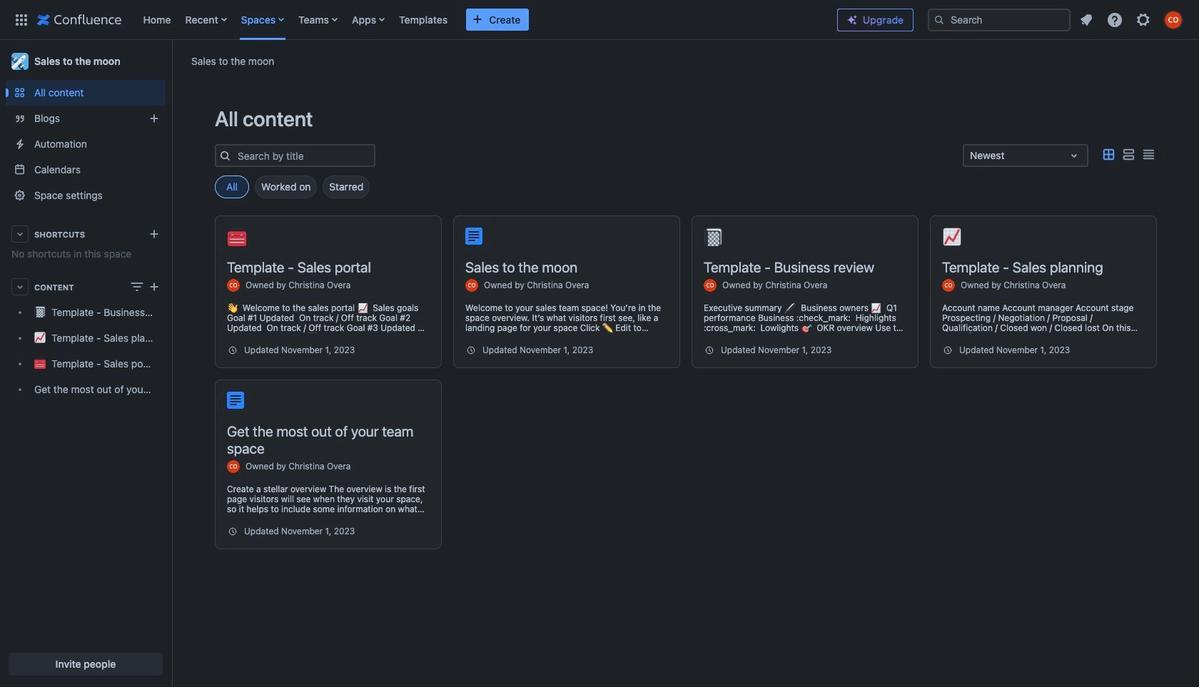 Task type: describe. For each thing, give the bounding box(es) containing it.
compact list image
[[1140, 146, 1157, 163]]

:notebook: image
[[705, 228, 723, 246]]

change view image
[[129, 278, 146, 296]]

profile picture image for page icon
[[227, 461, 240, 473]]

:notebook: image
[[705, 228, 723, 246]]

list image
[[1120, 146, 1138, 163]]

global element
[[9, 0, 826, 40]]

appswitcher icon image
[[13, 11, 30, 28]]

create a blog image
[[146, 110, 163, 127]]

Search by title field
[[233, 146, 374, 166]]

create image
[[146, 278, 163, 296]]

add shortcut image
[[146, 226, 163, 243]]

:chart_with_upwards_trend: image
[[943, 228, 962, 246]]

:chart_with_upwards_trend: image
[[943, 228, 962, 246]]

cards image
[[1100, 146, 1118, 163]]

premium image
[[847, 14, 858, 26]]



Task type: vqa. For each thing, say whether or not it's contained in the screenshot.
Profile picture corresponding to :toolbox: image
yes



Task type: locate. For each thing, give the bounding box(es) containing it.
None search field
[[928, 8, 1071, 31]]

1 horizontal spatial list
[[1074, 7, 1191, 32]]

banner
[[0, 0, 1200, 43]]

:toolbox: image
[[228, 228, 246, 246], [228, 228, 246, 246]]

profile picture image
[[227, 279, 240, 292], [466, 279, 478, 292], [704, 279, 717, 292], [943, 279, 955, 292], [227, 461, 240, 473]]

confluence image
[[37, 11, 122, 28], [37, 11, 122, 28]]

page image
[[227, 392, 244, 409]]

tree inside space 'element'
[[6, 300, 166, 403]]

space element
[[0, 40, 171, 688]]

list for premium icon
[[1074, 7, 1191, 32]]

open image
[[1066, 147, 1083, 164]]

page image
[[466, 228, 483, 245]]

settings icon image
[[1135, 11, 1152, 28]]

search image
[[934, 14, 945, 25]]

list for appswitcher icon
[[136, 0, 826, 40]]

list
[[136, 0, 826, 40], [1074, 7, 1191, 32]]

Search field
[[928, 8, 1071, 31]]

profile picture image for :chart_with_upwards_trend: image
[[943, 279, 955, 292]]

profile picture image for :notebook: icon
[[704, 279, 717, 292]]

None text field
[[970, 149, 973, 163]]

help icon image
[[1107, 11, 1124, 28]]

collapse sidebar image
[[156, 47, 187, 76]]

tree
[[6, 300, 166, 403]]

notification icon image
[[1078, 11, 1095, 28]]

0 horizontal spatial list
[[136, 0, 826, 40]]

profile picture image for page image
[[466, 279, 478, 292]]



